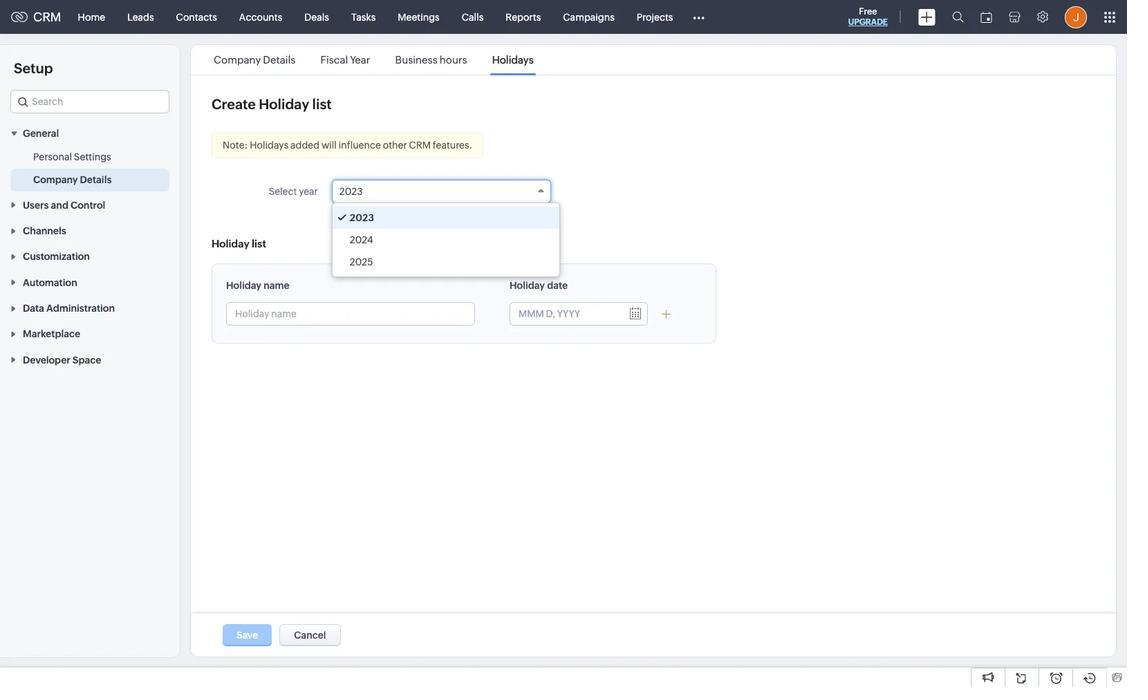 Task type: vqa. For each thing, say whether or not it's contained in the screenshot.
FISCAL YEAR
yes



Task type: describe. For each thing, give the bounding box(es) containing it.
holiday for holiday list
[[212, 238, 250, 250]]

projects link
[[626, 0, 685, 34]]

features.
[[433, 140, 473, 151]]

reports
[[506, 11, 541, 22]]

cancel button
[[280, 625, 341, 647]]

calls
[[462, 11, 484, 22]]

create
[[212, 96, 256, 112]]

0 horizontal spatial company details link
[[33, 173, 112, 187]]

personal settings
[[33, 152, 111, 163]]

holidays inside list
[[492, 54, 534, 66]]

leads link
[[116, 0, 165, 34]]

1 vertical spatial crm
[[409, 140, 431, 151]]

free
[[860, 6, 878, 17]]

calls link
[[451, 0, 495, 34]]

list containing company details
[[201, 45, 547, 75]]

other
[[383, 140, 407, 151]]

fiscal year
[[321, 54, 371, 66]]

hours
[[440, 54, 468, 66]]

contacts link
[[165, 0, 228, 34]]

tasks link
[[340, 0, 387, 34]]

home link
[[67, 0, 116, 34]]

1 vertical spatial list
[[252, 238, 266, 250]]

create holiday list
[[212, 96, 332, 112]]

deals link
[[294, 0, 340, 34]]

projects
[[637, 11, 674, 22]]

year
[[350, 54, 371, 66]]

date
[[547, 280, 568, 291]]

0 vertical spatial crm
[[33, 10, 61, 24]]

holidays link
[[490, 54, 536, 66]]

reports link
[[495, 0, 552, 34]]

2023 field
[[332, 180, 552, 203]]

name
[[264, 280, 290, 291]]

holiday for holiday name
[[226, 280, 262, 291]]

upgrade
[[849, 17, 889, 27]]

meetings link
[[387, 0, 451, 34]]

personal settings link
[[33, 150, 111, 164]]

accounts link
[[228, 0, 294, 34]]

added
[[291, 140, 320, 151]]

will
[[322, 140, 337, 151]]

tasks
[[351, 11, 376, 22]]

contacts
[[176, 11, 217, 22]]

year
[[299, 186, 318, 197]]

holiday list
[[212, 238, 266, 250]]

note:
[[223, 140, 248, 151]]

free upgrade
[[849, 6, 889, 27]]

personal
[[33, 152, 72, 163]]

2023 for list box containing 2023
[[350, 212, 374, 224]]



Task type: locate. For each thing, give the bounding box(es) containing it.
1 horizontal spatial holidays
[[492, 54, 534, 66]]

0 horizontal spatial details
[[80, 175, 112, 186]]

deals
[[305, 11, 329, 22]]

2024 option
[[333, 229, 560, 251]]

1 vertical spatial 2023
[[350, 212, 374, 224]]

holiday name
[[226, 280, 290, 291]]

2023
[[340, 186, 363, 197], [350, 212, 374, 224]]

select
[[269, 186, 297, 197]]

company inside 'general' region
[[33, 175, 78, 186]]

2025
[[350, 257, 373, 268]]

note: holidays added will influence other crm features.
[[223, 140, 473, 151]]

details
[[263, 54, 296, 66], [80, 175, 112, 186]]

crm right other
[[409, 140, 431, 151]]

holidays down reports link
[[492, 54, 534, 66]]

1 vertical spatial details
[[80, 175, 112, 186]]

0 horizontal spatial company details
[[33, 175, 112, 186]]

2023 for 2023 field
[[340, 186, 363, 197]]

setup
[[14, 60, 53, 76]]

0 vertical spatial company details link
[[212, 54, 298, 66]]

1 horizontal spatial details
[[263, 54, 296, 66]]

select year
[[269, 186, 318, 197]]

list box containing 2023
[[333, 203, 560, 277]]

2025 option
[[333, 251, 560, 273]]

company details inside 'general' region
[[33, 175, 112, 186]]

company up create
[[214, 54, 261, 66]]

1 horizontal spatial crm
[[409, 140, 431, 151]]

0 horizontal spatial list
[[252, 238, 266, 250]]

details down settings
[[80, 175, 112, 186]]

accounts
[[239, 11, 283, 22]]

campaigns link
[[552, 0, 626, 34]]

details inside list
[[263, 54, 296, 66]]

holiday for holiday date
[[510, 280, 545, 291]]

company
[[214, 54, 261, 66], [33, 175, 78, 186]]

MMM d, yyyy text field
[[511, 303, 621, 325]]

crm link
[[11, 10, 61, 24]]

0 vertical spatial 2023
[[340, 186, 363, 197]]

list box
[[333, 203, 560, 277]]

holidays
[[492, 54, 534, 66], [250, 140, 289, 151]]

home
[[78, 11, 105, 22]]

2023 right year
[[340, 186, 363, 197]]

cancel
[[294, 630, 326, 641]]

general button
[[0, 120, 180, 146]]

2024
[[350, 235, 373, 246]]

1 horizontal spatial company details
[[214, 54, 296, 66]]

0 horizontal spatial company
[[33, 175, 78, 186]]

1 vertical spatial company details link
[[33, 173, 112, 187]]

meetings
[[398, 11, 440, 22]]

2023 inside 2023 field
[[340, 186, 363, 197]]

business
[[395, 54, 438, 66]]

1 vertical spatial company details
[[33, 175, 112, 186]]

general
[[23, 128, 59, 139]]

0 vertical spatial list
[[313, 96, 332, 112]]

0 vertical spatial details
[[263, 54, 296, 66]]

holiday up added
[[259, 96, 309, 112]]

1 horizontal spatial company
[[214, 54, 261, 66]]

leads
[[127, 11, 154, 22]]

company details link
[[212, 54, 298, 66], [33, 173, 112, 187]]

holiday left date
[[510, 280, 545, 291]]

details inside company details link
[[80, 175, 112, 186]]

crm
[[33, 10, 61, 24], [409, 140, 431, 151]]

0 vertical spatial company
[[214, 54, 261, 66]]

2023 up the 2024
[[350, 212, 374, 224]]

campaigns
[[563, 11, 615, 22]]

holiday
[[259, 96, 309, 112], [212, 238, 250, 250], [226, 280, 262, 291], [510, 280, 545, 291]]

company down the personal
[[33, 175, 78, 186]]

fiscal year link
[[319, 54, 373, 66]]

general region
[[0, 146, 180, 192]]

list up will
[[313, 96, 332, 112]]

company details down accounts
[[214, 54, 296, 66]]

2023 inside 2023 option
[[350, 212, 374, 224]]

list up holiday name
[[252, 238, 266, 250]]

company details link down accounts
[[212, 54, 298, 66]]

business hours
[[395, 54, 468, 66]]

1 vertical spatial company
[[33, 175, 78, 186]]

Holiday name text field
[[227, 303, 475, 325]]

0 horizontal spatial crm
[[33, 10, 61, 24]]

holiday date
[[510, 280, 568, 291]]

0 vertical spatial company details
[[214, 54, 296, 66]]

business hours link
[[393, 54, 470, 66]]

list
[[201, 45, 547, 75]]

2023 option
[[333, 207, 560, 229]]

fiscal
[[321, 54, 348, 66]]

details up create holiday list
[[263, 54, 296, 66]]

list
[[313, 96, 332, 112], [252, 238, 266, 250]]

1 vertical spatial holidays
[[250, 140, 289, 151]]

holiday up holiday name
[[212, 238, 250, 250]]

0 vertical spatial holidays
[[492, 54, 534, 66]]

company details down personal settings
[[33, 175, 112, 186]]

0 horizontal spatial holidays
[[250, 140, 289, 151]]

crm left the home 'link'
[[33, 10, 61, 24]]

holidays right note:
[[250, 140, 289, 151]]

1 horizontal spatial company details link
[[212, 54, 298, 66]]

1 horizontal spatial list
[[313, 96, 332, 112]]

company inside list
[[214, 54, 261, 66]]

settings
[[74, 152, 111, 163]]

company details
[[214, 54, 296, 66], [33, 175, 112, 186]]

company details link down personal settings
[[33, 173, 112, 187]]

influence
[[339, 140, 381, 151]]

holiday left name
[[226, 280, 262, 291]]



